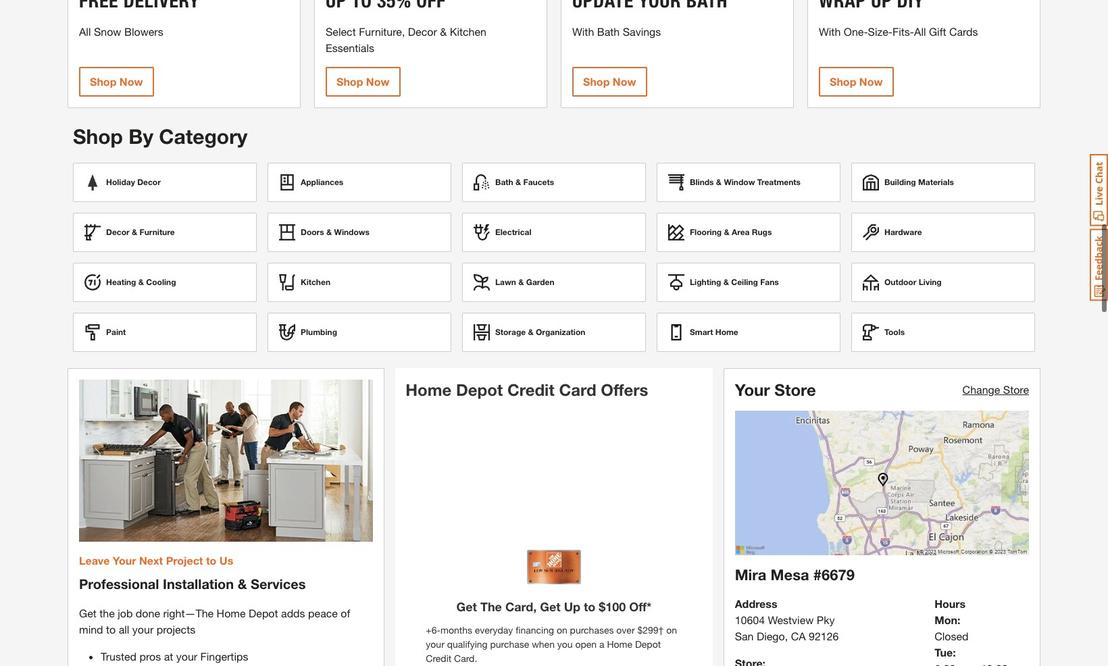 Task type: locate. For each thing, give the bounding box(es) containing it.
store
[[775, 380, 816, 399], [1003, 383, 1029, 396]]

with
[[572, 25, 594, 38], [819, 25, 841, 38]]

furniture
[[140, 227, 175, 237]]

& right blinds
[[716, 177, 722, 187]]

now down with bath savings
[[613, 75, 636, 88]]

0 horizontal spatial all
[[79, 25, 91, 38]]

1 horizontal spatial with
[[819, 25, 841, 38]]

0 horizontal spatial with
[[572, 25, 594, 38]]

& left ceiling
[[724, 277, 729, 287]]

all left gift
[[914, 25, 926, 38]]

card,
[[505, 599, 537, 614]]

fits-
[[893, 25, 914, 38]]

$100
[[599, 599, 626, 614]]

2 vertical spatial to
[[106, 623, 116, 636]]

$299†
[[638, 624, 664, 636]]

1 vertical spatial depot
[[249, 607, 278, 620]]

address
[[735, 597, 777, 610]]

2 shop now from the left
[[337, 75, 390, 88]]

& for lawn & garden
[[518, 277, 524, 287]]

3 shop now link from the left
[[572, 67, 647, 96]]

& left 'faucets'
[[516, 177, 521, 187]]

essentials
[[326, 41, 374, 54]]

to right "up" at the bottom
[[584, 599, 596, 614]]

& for bath & faucets
[[516, 177, 521, 187]]

2 all from the left
[[914, 25, 926, 38]]

gift
[[929, 25, 946, 38]]

shop now link for snow
[[79, 67, 154, 96]]

2 shop now link from the left
[[326, 67, 400, 96]]

0 horizontal spatial kitchen
[[301, 277, 330, 287]]

0 horizontal spatial your
[[113, 554, 136, 567]]

1 vertical spatial your
[[426, 638, 445, 650]]

bath & faucets
[[495, 177, 554, 187]]

0 vertical spatial credit
[[507, 380, 555, 399]]

change store
[[963, 383, 1029, 396]]

now for snow
[[120, 75, 143, 88]]

get the card, get up to $100 off*
[[457, 599, 652, 614]]

3 now from the left
[[613, 75, 636, 88]]

0 horizontal spatial your
[[132, 623, 154, 636]]

shop now link down with bath savings
[[572, 67, 647, 96]]

1 horizontal spatial kitchen
[[450, 25, 487, 38]]

2 horizontal spatial decor
[[408, 25, 437, 38]]

2 horizontal spatial your
[[426, 638, 445, 650]]

map pin image
[[877, 473, 890, 487]]

get left "up" at the bottom
[[540, 599, 561, 614]]

2 vertical spatial depot
[[635, 638, 661, 650]]

depot down $299†
[[635, 638, 661, 650]]

0 horizontal spatial credit
[[426, 652, 452, 664]]

heating & cooling
[[106, 277, 176, 287]]

get up the mind
[[79, 607, 96, 620]]

get the job done right—the home depot adds peace of mind     to all your projects
[[79, 607, 350, 636]]

decor inside "select furniture, decor & kitchen essentials"
[[408, 25, 437, 38]]

0 horizontal spatial depot
[[249, 607, 278, 620]]

0 horizontal spatial on
[[557, 624, 567, 636]]

to left us
[[206, 554, 216, 567]]

holiday decor placeholder image
[[84, 174, 101, 191]]

0 vertical spatial depot
[[456, 380, 503, 399]]

furniture,
[[359, 25, 405, 38]]

2 horizontal spatial get
[[540, 599, 561, 614]]

4 shop now link from the left
[[819, 67, 894, 96]]

decor & furniture link
[[73, 213, 257, 252]]

organization
[[536, 327, 585, 337]]

smart home placeholder image
[[668, 324, 685, 341]]

depot left adds
[[249, 607, 278, 620]]

bath left 'faucets'
[[495, 177, 513, 187]]

& right furniture,
[[440, 25, 447, 38]]

with for with bath savings
[[572, 25, 594, 38]]

2 vertical spatial your
[[176, 650, 197, 663]]

hardware link
[[851, 213, 1035, 252]]

your
[[735, 380, 770, 399], [113, 554, 136, 567]]

to left "all"
[[106, 623, 116, 636]]

snow
[[94, 25, 121, 38]]

shop down one-
[[830, 75, 856, 88]]

0 vertical spatial your
[[132, 623, 154, 636]]

decor left furniture
[[106, 227, 130, 237]]

3 shop now from the left
[[583, 75, 636, 88]]

paint
[[106, 327, 126, 337]]

1 vertical spatial credit
[[426, 652, 452, 664]]

& left furniture
[[132, 227, 137, 237]]

shop now for one-
[[830, 75, 883, 88]]

1 vertical spatial kitchen
[[301, 277, 330, 287]]

financing
[[516, 624, 554, 636]]

& right doors
[[326, 227, 332, 237]]

2 horizontal spatial to
[[584, 599, 596, 614]]

1 horizontal spatial your
[[735, 380, 770, 399]]

0 horizontal spatial to
[[106, 623, 116, 636]]

by
[[129, 124, 153, 148]]

4 now from the left
[[859, 75, 883, 88]]

plumbing link
[[268, 313, 451, 352]]

#
[[813, 567, 822, 584]]

savings
[[623, 25, 661, 38]]

& for heating & cooling
[[138, 277, 144, 287]]

+6-months everyday financing on purchases over $299† on your qualifying purchase when you open a home depot credit card.
[[426, 624, 677, 664]]

outdoor living
[[885, 277, 942, 287]]

1 horizontal spatial your
[[176, 650, 197, 663]]

1 vertical spatial to
[[584, 599, 596, 614]]

depot inside get the job done right—the home depot adds peace of mind     to all your projects
[[249, 607, 278, 620]]

kitchen inside "select furniture, decor & kitchen essentials"
[[450, 25, 487, 38]]

now
[[120, 75, 143, 88], [366, 75, 390, 88], [613, 75, 636, 88], [859, 75, 883, 88]]

get inside get the job done right—the home depot adds peace of mind     to all your projects
[[79, 607, 96, 620]]

change
[[963, 383, 1000, 396]]

1 vertical spatial decor
[[137, 177, 161, 187]]

your right at
[[176, 650, 197, 663]]

depot down storage
[[456, 380, 503, 399]]

& left services at left bottom
[[238, 576, 247, 592]]

doors & windows
[[301, 227, 370, 237]]

credit left card
[[507, 380, 555, 399]]

2 now from the left
[[366, 75, 390, 88]]

on right $299†
[[666, 624, 677, 636]]

store for your store
[[775, 380, 816, 399]]

your down "done"
[[132, 623, 154, 636]]

building
[[885, 177, 916, 187]]

& left area
[[724, 227, 730, 237]]

credit left card.
[[426, 652, 452, 664]]

& right storage
[[528, 327, 534, 337]]

your down +6-
[[426, 638, 445, 650]]

kitchen link
[[268, 263, 451, 302]]

purchase
[[490, 638, 529, 650]]

& for storage & organization
[[528, 327, 534, 337]]

shop
[[90, 75, 117, 88], [337, 75, 363, 88], [583, 75, 610, 88], [830, 75, 856, 88], [73, 124, 123, 148]]

with for with one-size-fits-all gift cards
[[819, 25, 841, 38]]

home
[[715, 327, 738, 337], [406, 380, 452, 399], [217, 607, 246, 620], [607, 638, 633, 650]]

your down 'smart home' link
[[735, 380, 770, 399]]

0 horizontal spatial store
[[775, 380, 816, 399]]

shop down with bath savings
[[583, 75, 610, 88]]

now down "all snow blowers"
[[120, 75, 143, 88]]

6679
[[822, 567, 855, 584]]

0 vertical spatial bath
[[597, 25, 620, 38]]

holiday decor link
[[73, 163, 257, 202]]

westview
[[768, 614, 814, 626]]

now down size-
[[859, 75, 883, 88]]

0 vertical spatial your
[[735, 380, 770, 399]]

off*
[[629, 599, 652, 614]]

mira
[[735, 567, 767, 584]]

& right lawn
[[518, 277, 524, 287]]

of
[[341, 607, 350, 620]]

0 horizontal spatial get
[[79, 607, 96, 620]]

pky
[[817, 614, 835, 626]]

1 horizontal spatial credit
[[507, 380, 555, 399]]

closed
[[935, 630, 969, 643]]

all
[[79, 25, 91, 38], [914, 25, 926, 38]]

shop now down "essentials"
[[337, 75, 390, 88]]

2 with from the left
[[819, 25, 841, 38]]

lighting & ceiling fans link
[[657, 263, 841, 302]]

diego
[[757, 630, 785, 643]]

all left snow at the left
[[79, 25, 91, 38]]

shop left by
[[73, 124, 123, 148]]

0 vertical spatial kitchen
[[450, 25, 487, 38]]

your store
[[735, 380, 816, 399]]

0 vertical spatial decor
[[408, 25, 437, 38]]

shop now down with bath savings
[[583, 75, 636, 88]]

4 shop now from the left
[[830, 75, 883, 88]]

the
[[480, 599, 502, 614]]

smart home
[[690, 327, 738, 337]]

1 shop now from the left
[[90, 75, 143, 88]]

garden
[[526, 277, 555, 287]]

leave
[[79, 554, 110, 567]]

decor right holiday at the left of the page
[[137, 177, 161, 187]]

now for one-
[[859, 75, 883, 88]]

shop by category
[[73, 124, 248, 148]]

to
[[206, 554, 216, 567], [584, 599, 596, 614], [106, 623, 116, 636]]

shop now link down "essentials"
[[326, 67, 400, 96]]

1 horizontal spatial get
[[457, 599, 477, 614]]

cooling
[[146, 277, 176, 287]]

rugs
[[752, 227, 772, 237]]

shop for snow
[[90, 75, 117, 88]]

1 all from the left
[[79, 25, 91, 38]]

get
[[457, 599, 477, 614], [540, 599, 561, 614], [79, 607, 96, 620]]

now down "essentials"
[[366, 75, 390, 88]]

smart
[[690, 327, 713, 337]]

1 horizontal spatial on
[[666, 624, 677, 636]]

shop now link down one-
[[819, 67, 894, 96]]

2 vertical spatial decor
[[106, 227, 130, 237]]

home inside get the job done right—the home depot adds peace of mind     to all your projects
[[217, 607, 246, 620]]

with left savings
[[572, 25, 594, 38]]

home depot credit card offers
[[406, 380, 648, 399]]

1 shop now link from the left
[[79, 67, 154, 96]]

on up you
[[557, 624, 567, 636]]

your up professional
[[113, 554, 136, 567]]

trusted pros at your fingertips
[[101, 650, 248, 663]]

shop now down one-
[[830, 75, 883, 88]]

heating
[[106, 277, 136, 287]]

1 vertical spatial bath
[[495, 177, 513, 187]]

& inside "select furniture, decor & kitchen essentials"
[[440, 25, 447, 38]]

map preview image
[[735, 411, 1029, 556]]

shop down snow at the left
[[90, 75, 117, 88]]

1 horizontal spatial to
[[206, 554, 216, 567]]

shop now link
[[79, 67, 154, 96], [326, 67, 400, 96], [572, 67, 647, 96], [819, 67, 894, 96]]

shop now down "all snow blowers"
[[90, 75, 143, 88]]

1 horizontal spatial all
[[914, 25, 926, 38]]

1 horizontal spatial bath
[[597, 25, 620, 38]]

building materials
[[885, 177, 954, 187]]

bath left savings
[[597, 25, 620, 38]]

electrical link
[[462, 213, 646, 252]]

shop now link down "all snow blowers"
[[79, 67, 154, 96]]

card
[[559, 380, 596, 399]]

shop down "essentials"
[[337, 75, 363, 88]]

get left the
[[457, 599, 477, 614]]

everyday
[[475, 624, 513, 636]]

2 horizontal spatial depot
[[635, 638, 661, 650]]

with left one-
[[819, 25, 841, 38]]

& left cooling
[[138, 277, 144, 287]]

1 horizontal spatial store
[[1003, 383, 1029, 396]]

1 with from the left
[[572, 25, 594, 38]]

1 now from the left
[[120, 75, 143, 88]]

tools
[[885, 327, 905, 337]]

decor right furniture,
[[408, 25, 437, 38]]

window
[[724, 177, 755, 187]]



Task type: describe. For each thing, give the bounding box(es) containing it.
& for lighting & ceiling fans
[[724, 277, 729, 287]]

a
[[599, 638, 605, 650]]

ceiling
[[731, 277, 758, 287]]

shop now link for furniture,
[[326, 67, 400, 96]]

0 horizontal spatial decor
[[106, 227, 130, 237]]

storage & organization
[[495, 327, 585, 337]]

services
[[251, 576, 306, 592]]

hours
[[935, 597, 966, 610]]

windows
[[334, 227, 370, 237]]

& for decor & furniture
[[132, 227, 137, 237]]

you
[[557, 638, 573, 650]]

1 on from the left
[[557, 624, 567, 636]]

job
[[118, 607, 133, 620]]

feedback link image
[[1090, 228, 1108, 301]]

hours mon: closed tue:
[[935, 597, 969, 659]]

professional
[[79, 576, 159, 592]]

paint link
[[73, 313, 257, 352]]

fans
[[760, 277, 779, 287]]

2 on from the left
[[666, 624, 677, 636]]

holiday
[[106, 177, 135, 187]]

all
[[119, 623, 129, 636]]

when
[[532, 638, 555, 650]]

storage
[[495, 327, 526, 337]]

at
[[164, 650, 173, 663]]

1 horizontal spatial decor
[[137, 177, 161, 187]]

lawn & garden
[[495, 277, 555, 287]]

shop for one-
[[830, 75, 856, 88]]

appliances
[[301, 177, 343, 187]]

credit card icon image
[[527, 550, 581, 591]]

pros
[[140, 650, 161, 663]]

offers
[[601, 380, 648, 399]]

tools link
[[851, 313, 1035, 352]]

lighting & ceiling fans
[[690, 277, 779, 287]]

blinds & window treatments
[[690, 177, 801, 187]]

now for bath
[[613, 75, 636, 88]]

flooring & area rugs
[[690, 227, 772, 237]]

shop now link for one-
[[819, 67, 894, 96]]

shop for bath
[[583, 75, 610, 88]]

,
[[785, 630, 788, 643]]

get for get the card, get up to $100 off*
[[457, 599, 477, 614]]

live chat image
[[1090, 154, 1108, 226]]

materials
[[918, 177, 954, 187]]

right—the
[[163, 607, 214, 620]]

peace
[[308, 607, 338, 620]]

your inside +6-months everyday financing on purchases over $299† on your qualifying purchase when you open a home depot credit card.
[[426, 638, 445, 650]]

mesa
[[771, 567, 809, 584]]

building materials link
[[851, 163, 1035, 202]]

credit inside +6-months everyday financing on purchases over $299† on your qualifying purchase when you open a home depot credit card.
[[426, 652, 452, 664]]

change store link
[[963, 383, 1029, 396]]

purchases
[[570, 624, 614, 636]]

home inside +6-months everyday financing on purchases over $299† on your qualifying purchase when you open a home depot credit card.
[[607, 638, 633, 650]]

depot inside +6-months everyday financing on purchases over $299† on your qualifying purchase when you open a home depot credit card.
[[635, 638, 661, 650]]

outdoor
[[885, 277, 917, 287]]

shop now link for bath
[[572, 67, 647, 96]]

with bath savings
[[572, 25, 661, 38]]

one-
[[844, 25, 868, 38]]

shop now for snow
[[90, 75, 143, 88]]

card.
[[454, 652, 477, 664]]

living
[[919, 277, 942, 287]]

0 horizontal spatial bath
[[495, 177, 513, 187]]

mira mesa # 6679
[[735, 567, 855, 584]]

the
[[99, 607, 115, 620]]

& for doors & windows
[[326, 227, 332, 237]]

1 horizontal spatial depot
[[456, 380, 503, 399]]

0 vertical spatial to
[[206, 554, 216, 567]]

your inside get the job done right—the home depot adds peace of mind     to all your projects
[[132, 623, 154, 636]]

all snow blowers
[[79, 25, 163, 38]]

qualifying
[[447, 638, 488, 650]]

flooring
[[690, 227, 722, 237]]

open
[[575, 638, 597, 650]]

+6-
[[426, 624, 441, 636]]

faucets
[[523, 177, 554, 187]]

plumbing
[[301, 327, 337, 337]]

size-
[[868, 25, 893, 38]]

tue:
[[935, 646, 956, 659]]

with one-size-fits-all gift cards
[[819, 25, 978, 38]]

done
[[136, 607, 160, 620]]

doors
[[301, 227, 324, 237]]

shop now for bath
[[583, 75, 636, 88]]

now for furniture,
[[366, 75, 390, 88]]

shop now for furniture,
[[337, 75, 390, 88]]

over
[[617, 624, 635, 636]]

electrical
[[495, 227, 531, 237]]

professional installation & services
[[79, 576, 306, 592]]

us
[[219, 554, 233, 567]]

hardware
[[885, 227, 922, 237]]

1 vertical spatial your
[[113, 554, 136, 567]]

& for blinds & window treatments
[[716, 177, 722, 187]]

project
[[166, 554, 203, 567]]

ca
[[791, 630, 806, 643]]

lawn
[[495, 277, 516, 287]]

holiday decor
[[106, 177, 161, 187]]

appliances link
[[268, 163, 451, 202]]

select
[[326, 25, 356, 38]]

cards
[[949, 25, 978, 38]]

10604
[[735, 614, 765, 626]]

mind
[[79, 623, 103, 636]]

trusted
[[101, 650, 137, 663]]

store for change store
[[1003, 383, 1029, 396]]

mon:
[[935, 614, 961, 626]]

lighting
[[690, 277, 721, 287]]

adds
[[281, 607, 305, 620]]

blinds & window treatments link
[[657, 163, 841, 202]]

& for flooring & area rugs
[[724, 227, 730, 237]]

blinds
[[690, 177, 714, 187]]

to inside get the job done right—the home depot adds peace of mind     to all your projects
[[106, 623, 116, 636]]

get for get the job done right—the home depot adds peace of mind     to all your projects
[[79, 607, 96, 620]]

shop for furniture,
[[337, 75, 363, 88]]



Task type: vqa. For each thing, say whether or not it's contained in the screenshot.
"Next"
yes



